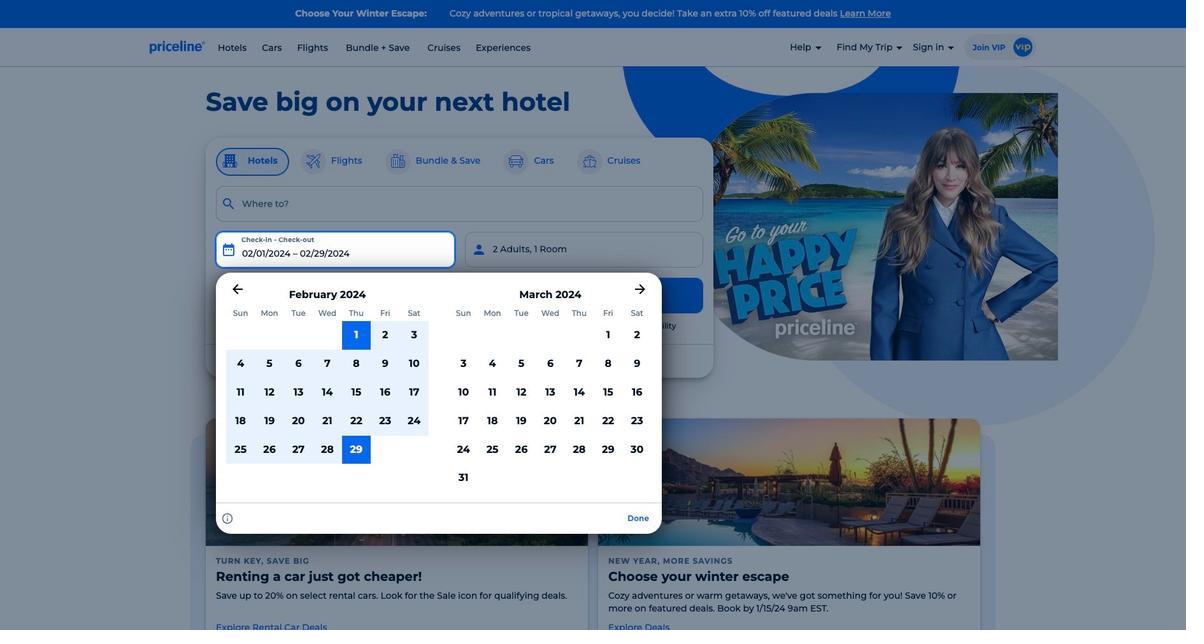 Task type: locate. For each thing, give the bounding box(es) containing it.
None field
[[216, 186, 704, 222]]

priceline.com home image
[[150, 40, 205, 54]]

traveler selection text field
[[465, 232, 704, 267]]

show march 2024 image
[[633, 281, 648, 297]]



Task type: describe. For each thing, give the bounding box(es) containing it.
vip badge icon image
[[1014, 37, 1033, 56]]

Where to? field
[[216, 186, 704, 222]]

types of travel tab list
[[216, 148, 704, 176]]

Check-in - Check-out field
[[216, 232, 455, 267]]

show january 2024 image
[[230, 281, 245, 297]]



Task type: vqa. For each thing, say whether or not it's contained in the screenshot.
Where to? field
no



